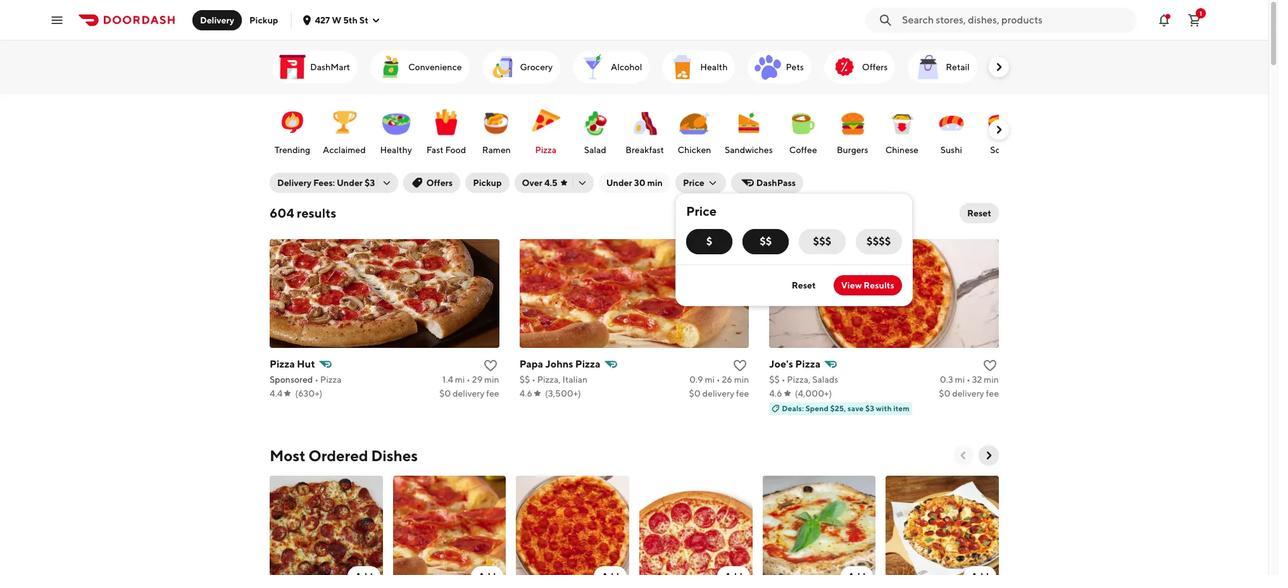 Task type: describe. For each thing, give the bounding box(es) containing it.
retail image
[[914, 52, 944, 82]]

$$$ button
[[800, 229, 846, 255]]

pizza up $$ • pizza, salads
[[796, 359, 821, 371]]

$​0 delivery fee for papa johns pizza
[[690, 389, 750, 399]]

$$ for $$ • pizza, italian
[[520, 375, 530, 385]]

dashmart link
[[272, 51, 358, 84]]

price button
[[676, 173, 726, 193]]

1 horizontal spatial pickup button
[[466, 173, 510, 193]]

fee for papa johns pizza
[[737, 389, 750, 399]]

pizza up sponsored
[[270, 359, 295, 371]]

1 • from the left
[[315, 375, 319, 385]]

delivery for joe's pizza
[[953, 389, 985, 399]]

notification bell image
[[1157, 12, 1173, 28]]

italian
[[563, 375, 588, 385]]

click to add this store to your saved list image
[[483, 359, 498, 374]]

deals: spend $25, save $3 with item
[[783, 404, 910, 414]]

papa johns pizza
[[520, 359, 601, 371]]

0.9
[[690, 375, 704, 385]]

under inside button
[[607, 178, 633, 188]]

convenience link
[[371, 51, 470, 84]]

fees:
[[314, 178, 335, 188]]

pets
[[786, 62, 804, 72]]

item
[[894, 404, 910, 414]]

fee for pizza hut
[[487, 389, 500, 399]]

$$$
[[814, 236, 832, 248]]

over 4.5
[[522, 178, 558, 188]]

reset for right reset button
[[968, 208, 992, 219]]

(4,000+)
[[795, 389, 833, 399]]

offers image
[[830, 52, 860, 82]]

$​0 delivery fee for pizza hut
[[440, 389, 500, 399]]

Store search: begin typing to search for stores available on DoorDash text field
[[903, 13, 1129, 27]]

ordered
[[309, 447, 368, 465]]

grocery image
[[487, 52, 518, 82]]

catering image
[[996, 52, 1026, 82]]

johns
[[546, 359, 574, 371]]

$​0 for pizza hut
[[440, 389, 451, 399]]

427 w 5th st
[[315, 15, 369, 25]]

$25,
[[831, 404, 847, 414]]

view results
[[842, 281, 895, 291]]

0 vertical spatial next button of carousel image
[[993, 61, 1006, 73]]

pickup for rightmost the pickup button
[[473, 178, 502, 188]]

2 • from the left
[[467, 375, 471, 385]]

fast
[[427, 145, 444, 155]]

w
[[332, 15, 342, 25]]

chicken
[[678, 145, 712, 155]]

fast food
[[427, 145, 466, 155]]

coffee
[[790, 145, 818, 155]]

$​0 for papa johns pizza
[[690, 389, 701, 399]]

over
[[522, 178, 543, 188]]

under 30 min button
[[599, 173, 671, 193]]

427 w 5th st button
[[302, 15, 381, 25]]

$​0 for joe's pizza
[[940, 389, 951, 399]]

min for joe's pizza
[[985, 375, 1000, 385]]

papa
[[520, 359, 544, 371]]

delivery for delivery
[[200, 15, 234, 25]]

delivery fees: under $3
[[277, 178, 375, 188]]

view
[[842, 281, 862, 291]]

pets image
[[753, 52, 784, 82]]

chinese
[[886, 145, 919, 155]]

results
[[864, 281, 895, 291]]

pizza hut
[[270, 359, 315, 371]]

0 vertical spatial offers
[[863, 62, 888, 72]]

delivery for pizza hut
[[453, 389, 485, 399]]

pets link
[[748, 51, 812, 84]]

sponsored • pizza
[[270, 375, 342, 385]]

open menu image
[[49, 12, 65, 28]]

retail link
[[909, 51, 978, 84]]

0.3 mi • 32 min
[[940, 375, 1000, 385]]

4.4
[[270, 389, 283, 399]]

salads
[[813, 375, 839, 385]]

$$ • pizza, italian
[[520, 375, 588, 385]]

alcohol
[[611, 62, 643, 72]]

1 under from the left
[[337, 178, 363, 188]]

0 vertical spatial pickup button
[[242, 10, 286, 30]]

pickup for top the pickup button
[[250, 15, 278, 25]]

pizza up (630+)
[[320, 375, 342, 385]]

4.6 for papa johns pizza
[[520, 389, 533, 399]]

fee for joe's pizza
[[987, 389, 1000, 399]]

$$ for $$ • pizza, salads
[[770, 375, 780, 385]]

offers inside button
[[427, 178, 453, 188]]

pizza, for pizza
[[788, 375, 811, 385]]

29
[[472, 375, 483, 385]]

acclaimed
[[323, 145, 366, 155]]

$$$$ button
[[856, 229, 903, 255]]

$$$$
[[867, 236, 892, 248]]

previous button of carousel image
[[958, 450, 970, 462]]

health link
[[663, 51, 736, 84]]

delivery for delivery fees: under $3
[[277, 178, 312, 188]]

most ordered dishes
[[270, 447, 418, 465]]

4 • from the left
[[717, 375, 721, 385]]

dashpass button
[[732, 173, 804, 193]]

sandwiches
[[725, 145, 773, 155]]

salad
[[585, 145, 607, 155]]

health
[[701, 62, 728, 72]]

breakfast
[[626, 145, 664, 155]]



Task type: locate. For each thing, give the bounding box(es) containing it.
acclaimed link
[[321, 101, 368, 159]]

0 horizontal spatial $​0 delivery fee
[[440, 389, 500, 399]]

2 horizontal spatial $​0
[[940, 389, 951, 399]]

1 4.6 from the left
[[520, 389, 533, 399]]

pizza, down johns
[[538, 375, 561, 385]]

pizza, for johns
[[538, 375, 561, 385]]

$$ down the "papa"
[[520, 375, 530, 385]]

mi right 1.4
[[455, 375, 465, 385]]

price down the chicken
[[683, 178, 705, 188]]

1 vertical spatial pickup button
[[466, 173, 510, 193]]

30
[[634, 178, 646, 188]]

604
[[270, 206, 294, 220]]

• left '29' on the left
[[467, 375, 471, 385]]

$$ button
[[743, 229, 790, 255]]

mi for papa johns pizza
[[705, 375, 715, 385]]

0 horizontal spatial $3
[[365, 178, 375, 188]]

• left 32
[[967, 375, 971, 385]]

delivery down '0.9 mi • 26 min'
[[703, 389, 735, 399]]

$​0 delivery fee down 0.3 mi • 32 min on the right
[[940, 389, 1000, 399]]

1 horizontal spatial reset
[[968, 208, 992, 219]]

4.5
[[545, 178, 558, 188]]

dashmart image
[[277, 52, 308, 82]]

delivery
[[200, 15, 234, 25], [277, 178, 312, 188]]

pizza up italian
[[576, 359, 601, 371]]

joe's pizza
[[770, 359, 821, 371]]

next button of carousel image up soup
[[993, 124, 1006, 136]]

1 button
[[1183, 7, 1208, 33]]

$ button
[[687, 229, 733, 255]]

• up (630+)
[[315, 375, 319, 385]]

• down the "papa"
[[532, 375, 536, 385]]

convenience image
[[376, 52, 406, 82]]

view results button
[[834, 276, 903, 296]]

pizza,
[[538, 375, 561, 385], [788, 375, 811, 385]]

click to add this store to your saved list image for joe's pizza
[[983, 359, 998, 374]]

delivery for papa johns pizza
[[703, 389, 735, 399]]

• left 26
[[717, 375, 721, 385]]

$$ for $$
[[760, 236, 772, 248]]

deals:
[[783, 404, 804, 414]]

pizza, down joe's pizza
[[788, 375, 811, 385]]

with
[[877, 404, 892, 414]]

delivery inside button
[[200, 15, 234, 25]]

• down joe's
[[782, 375, 786, 385]]

0 horizontal spatial under
[[337, 178, 363, 188]]

fee down 0.3 mi • 32 min on the right
[[987, 389, 1000, 399]]

2 $​0 from the left
[[690, 389, 701, 399]]

0 horizontal spatial offers
[[427, 178, 453, 188]]

$$ • pizza, salads
[[770, 375, 839, 385]]

1 horizontal spatial offers
[[863, 62, 888, 72]]

1 vertical spatial offers
[[427, 178, 453, 188]]

pickup
[[250, 15, 278, 25], [473, 178, 502, 188]]

$$ right the $ button
[[760, 236, 772, 248]]

0 horizontal spatial pickup button
[[242, 10, 286, 30]]

1.4
[[443, 375, 454, 385]]

$​0 down 0.9
[[690, 389, 701, 399]]

$​0 delivery fee down 1.4 mi • 29 min
[[440, 389, 500, 399]]

$​0
[[440, 389, 451, 399], [690, 389, 701, 399], [940, 389, 951, 399]]

$​0 delivery fee
[[440, 389, 500, 399], [690, 389, 750, 399], [940, 389, 1000, 399]]

1 vertical spatial next button of carousel image
[[993, 124, 1006, 136]]

2 horizontal spatial mi
[[956, 375, 965, 385]]

1 click to add this store to your saved list image from the left
[[733, 359, 748, 374]]

min right 26
[[735, 375, 750, 385]]

$​0 down 1.4
[[440, 389, 451, 399]]

2 horizontal spatial delivery
[[953, 389, 985, 399]]

1 $​0 from the left
[[440, 389, 451, 399]]

1 horizontal spatial $​0
[[690, 389, 701, 399]]

mi right the "0.3"
[[956, 375, 965, 385]]

min right 30
[[648, 178, 663, 188]]

3 fee from the left
[[987, 389, 1000, 399]]

3 delivery from the left
[[953, 389, 985, 399]]

0 horizontal spatial reset button
[[785, 276, 824, 296]]

burgers
[[837, 145, 869, 155]]

min down click to add this store to your saved list image
[[485, 375, 500, 385]]

3 $​0 from the left
[[940, 389, 951, 399]]

(3,500+)
[[545, 389, 581, 399]]

next button of carousel image
[[993, 61, 1006, 73], [993, 124, 1006, 136], [983, 450, 996, 462]]

1 horizontal spatial click to add this store to your saved list image
[[983, 359, 998, 374]]

1
[[1200, 9, 1203, 17]]

0 vertical spatial price
[[683, 178, 705, 188]]

0 horizontal spatial pickup
[[250, 15, 278, 25]]

0 horizontal spatial mi
[[455, 375, 465, 385]]

click to add this store to your saved list image for papa johns pizza
[[733, 359, 748, 374]]

sushi
[[941, 145, 963, 155]]

delivery button
[[193, 10, 242, 30]]

retail
[[947, 62, 970, 72]]

1 vertical spatial pickup
[[473, 178, 502, 188]]

grocery
[[520, 62, 553, 72]]

under 30 min
[[607, 178, 663, 188]]

1 vertical spatial price
[[687, 204, 717, 219]]

price inside price button
[[683, 178, 705, 188]]

0 vertical spatial delivery
[[200, 15, 234, 25]]

2 horizontal spatial $​0 delivery fee
[[940, 389, 1000, 399]]

convenience
[[409, 62, 462, 72]]

0 vertical spatial reset button
[[960, 203, 1000, 224]]

$$
[[760, 236, 772, 248], [520, 375, 530, 385], [770, 375, 780, 385]]

under right "fees:" at top
[[337, 178, 363, 188]]

0 vertical spatial $3
[[365, 178, 375, 188]]

1 horizontal spatial 4.6
[[770, 389, 783, 399]]

1 horizontal spatial delivery
[[277, 178, 312, 188]]

6 • from the left
[[967, 375, 971, 385]]

joe's
[[770, 359, 794, 371]]

4.6 for joe's pizza
[[770, 389, 783, 399]]

delivery
[[453, 389, 485, 399], [703, 389, 735, 399], [953, 389, 985, 399]]

pizza
[[536, 145, 557, 155], [270, 359, 295, 371], [576, 359, 601, 371], [796, 359, 821, 371], [320, 375, 342, 385]]

32
[[973, 375, 983, 385]]

save
[[848, 404, 864, 414]]

1 horizontal spatial $​0 delivery fee
[[690, 389, 750, 399]]

soup
[[991, 145, 1012, 155]]

pizza up the 4.5
[[536, 145, 557, 155]]

grocery link
[[482, 51, 561, 84]]

click to add this store to your saved list image up '0.9 mi • 26 min'
[[733, 359, 748, 374]]

1 vertical spatial reset button
[[785, 276, 824, 296]]

$​0 delivery fee down '0.9 mi • 26 min'
[[690, 389, 750, 399]]

under
[[337, 178, 363, 188], [607, 178, 633, 188]]

over 4.5 button
[[515, 173, 594, 193]]

$3 left with
[[866, 404, 875, 414]]

4.6
[[520, 389, 533, 399], [770, 389, 783, 399]]

2 items, open order cart image
[[1188, 12, 1203, 28]]

0 horizontal spatial click to add this store to your saved list image
[[733, 359, 748, 374]]

5 • from the left
[[782, 375, 786, 385]]

0 vertical spatial pickup
[[250, 15, 278, 25]]

0 vertical spatial reset
[[968, 208, 992, 219]]

healthy
[[380, 145, 412, 155]]

results
[[297, 206, 337, 220]]

next button of carousel image right previous button of carousel icon
[[983, 450, 996, 462]]

delivery down 1.4 mi • 29 min
[[453, 389, 485, 399]]

offers down fast
[[427, 178, 453, 188]]

fee down '0.9 mi • 26 min'
[[737, 389, 750, 399]]

2 fee from the left
[[737, 389, 750, 399]]

$$ down joe's
[[770, 375, 780, 385]]

pickup button down ramen
[[466, 173, 510, 193]]

2 mi from the left
[[705, 375, 715, 385]]

0 horizontal spatial delivery
[[200, 15, 234, 25]]

click to add this store to your saved list image
[[733, 359, 748, 374], [983, 359, 998, 374]]

most
[[270, 447, 306, 465]]

5th
[[343, 15, 358, 25]]

0.3
[[940, 375, 954, 385]]

1.4 mi • 29 min
[[443, 375, 500, 385]]

2 delivery from the left
[[703, 389, 735, 399]]

0.9 mi • 26 min
[[690, 375, 750, 385]]

0 horizontal spatial delivery
[[453, 389, 485, 399]]

1 vertical spatial reset
[[792, 281, 816, 291]]

offers link
[[825, 51, 896, 84]]

2 pizza, from the left
[[788, 375, 811, 385]]

1 horizontal spatial mi
[[705, 375, 715, 385]]

offers right the offers image
[[863, 62, 888, 72]]

pickup button up dashmart icon
[[242, 10, 286, 30]]

$​0 down the "0.3"
[[940, 389, 951, 399]]

alcohol link
[[573, 51, 650, 84]]

price down price button
[[687, 204, 717, 219]]

3 $​0 delivery fee from the left
[[940, 389, 1000, 399]]

1 horizontal spatial delivery
[[703, 389, 735, 399]]

mi for pizza hut
[[455, 375, 465, 385]]

1 horizontal spatial pizza,
[[788, 375, 811, 385]]

2 click to add this store to your saved list image from the left
[[983, 359, 998, 374]]

min inside under 30 min button
[[648, 178, 663, 188]]

under left 30
[[607, 178, 633, 188]]

26
[[722, 375, 733, 385]]

trending
[[275, 145, 311, 155]]

1 horizontal spatial reset button
[[960, 203, 1000, 224]]

0 horizontal spatial 4.6
[[520, 389, 533, 399]]

pickup down ramen
[[473, 178, 502, 188]]

1 horizontal spatial under
[[607, 178, 633, 188]]

604 results
[[270, 206, 337, 220]]

health image
[[668, 52, 698, 82]]

4.6 up 'deals:'
[[770, 389, 783, 399]]

0 horizontal spatial fee
[[487, 389, 500, 399]]

fee down 1.4 mi • 29 min
[[487, 389, 500, 399]]

1 fee from the left
[[487, 389, 500, 399]]

sponsored
[[270, 375, 313, 385]]

$$ inside button
[[760, 236, 772, 248]]

1 delivery from the left
[[453, 389, 485, 399]]

2 vertical spatial next button of carousel image
[[983, 450, 996, 462]]

click to add this store to your saved list image up 0.3 mi • 32 min on the right
[[983, 359, 998, 374]]

$3 down acclaimed
[[365, 178, 375, 188]]

2 4.6 from the left
[[770, 389, 783, 399]]

mi for joe's pizza
[[956, 375, 965, 385]]

food
[[446, 145, 466, 155]]

$​0 delivery fee for joe's pizza
[[940, 389, 1000, 399]]

mi right 0.9
[[705, 375, 715, 385]]

1 mi from the left
[[455, 375, 465, 385]]

1 horizontal spatial $3
[[866, 404, 875, 414]]

$
[[707, 236, 713, 248]]

(630+)
[[295, 389, 323, 399]]

offers
[[863, 62, 888, 72], [427, 178, 453, 188]]

delivery down 0.3 mi • 32 min on the right
[[953, 389, 985, 399]]

1 horizontal spatial pickup
[[473, 178, 502, 188]]

next button of carousel image right the retail
[[993, 61, 1006, 73]]

0 horizontal spatial $​0
[[440, 389, 451, 399]]

dashpass
[[757, 178, 796, 188]]

1 horizontal spatial fee
[[737, 389, 750, 399]]

3 mi from the left
[[956, 375, 965, 385]]

0 horizontal spatial reset
[[792, 281, 816, 291]]

•
[[315, 375, 319, 385], [467, 375, 471, 385], [532, 375, 536, 385], [717, 375, 721, 385], [782, 375, 786, 385], [967, 375, 971, 385]]

trending link
[[271, 101, 314, 159]]

2 under from the left
[[607, 178, 633, 188]]

$3
[[365, 178, 375, 188], [866, 404, 875, 414]]

min for papa johns pizza
[[735, 375, 750, 385]]

pickup right delivery button
[[250, 15, 278, 25]]

2 $​0 delivery fee from the left
[[690, 389, 750, 399]]

1 $​0 delivery fee from the left
[[440, 389, 500, 399]]

dishes
[[371, 447, 418, 465]]

1 pizza, from the left
[[538, 375, 561, 385]]

ramen
[[483, 145, 511, 155]]

0 horizontal spatial pizza,
[[538, 375, 561, 385]]

min right 32
[[985, 375, 1000, 385]]

3 • from the left
[[532, 375, 536, 385]]

hut
[[297, 359, 315, 371]]

reset for leftmost reset button
[[792, 281, 816, 291]]

dashmart
[[310, 62, 350, 72]]

alcohol image
[[578, 52, 609, 82]]

st
[[360, 15, 369, 25]]

min for pizza hut
[[485, 375, 500, 385]]

2 horizontal spatial fee
[[987, 389, 1000, 399]]

4.6 down the "papa"
[[520, 389, 533, 399]]

1 vertical spatial delivery
[[277, 178, 312, 188]]

1 vertical spatial $3
[[866, 404, 875, 414]]



Task type: vqa. For each thing, say whether or not it's contained in the screenshot.
Dessert button
no



